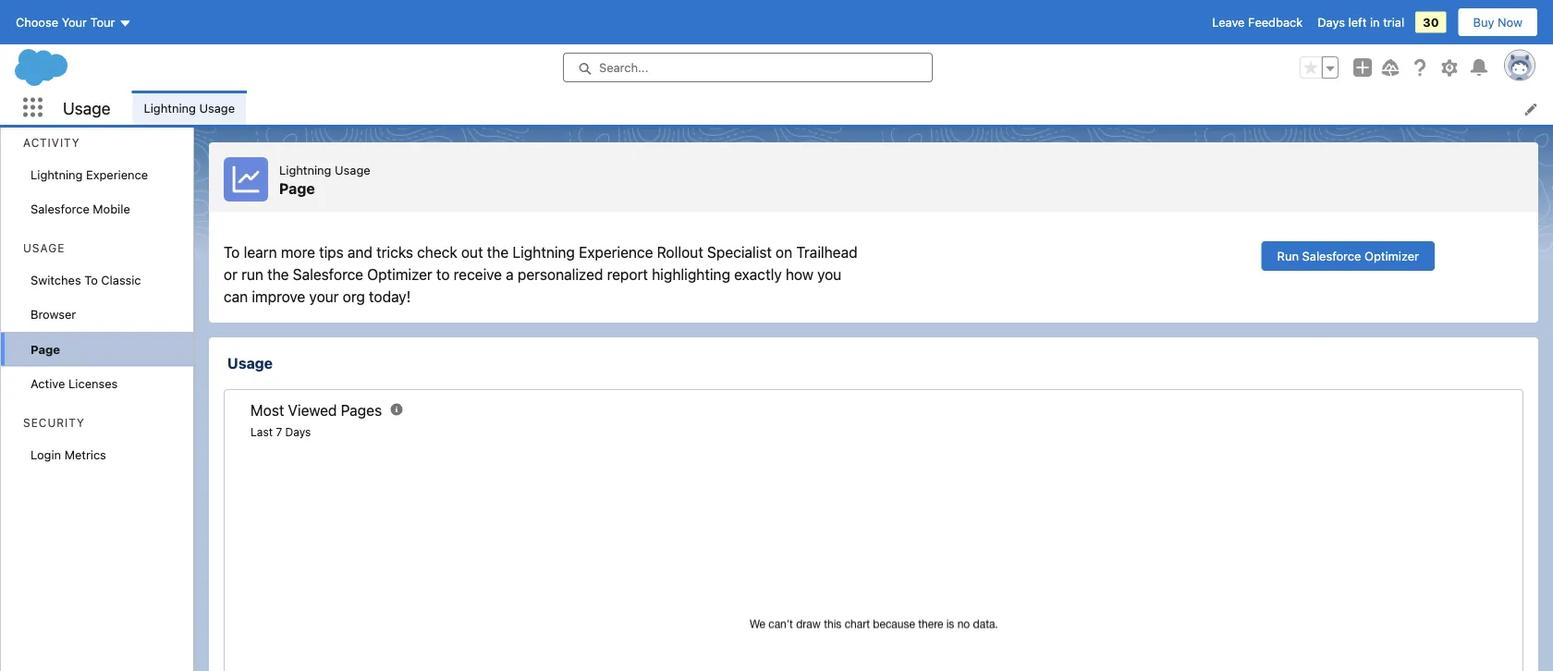 Task type: vqa. For each thing, say whether or not it's contained in the screenshot.
text default image inside the Reports list item
no



Task type: describe. For each thing, give the bounding box(es) containing it.
run salesforce optimizer
[[1278, 249, 1420, 263]]

switches
[[31, 273, 81, 287]]

last 7 days
[[251, 426, 311, 439]]

or
[[224, 266, 238, 283]]

security
[[23, 417, 85, 430]]

org
[[343, 288, 365, 306]]

active licenses
[[31, 377, 118, 391]]

out
[[461, 244, 483, 261]]

7
[[276, 426, 282, 439]]

classic
[[101, 273, 141, 287]]

lightning experience
[[31, 167, 148, 181]]

lightning usage
[[144, 101, 235, 114]]

improve
[[252, 288, 306, 306]]

trial
[[1384, 15, 1405, 29]]

leave feedback
[[1213, 15, 1303, 29]]

activity
[[23, 136, 80, 149]]

page inside lightning usage page
[[279, 180, 315, 197]]

leave
[[1213, 15, 1245, 29]]

lightning usage list
[[133, 91, 1554, 125]]

salesforce mobile
[[31, 202, 130, 216]]

1 vertical spatial to
[[84, 273, 98, 287]]

switches to classic
[[31, 273, 141, 287]]

usage inside list
[[199, 101, 235, 114]]

choose your tour
[[16, 15, 115, 29]]

search... button
[[563, 53, 933, 82]]

search...
[[599, 61, 649, 74]]

tour
[[90, 15, 115, 29]]

exactly
[[734, 266, 782, 283]]

buy
[[1474, 15, 1495, 29]]

tricks
[[377, 244, 413, 261]]

more
[[281, 244, 315, 261]]

1 vertical spatial page
[[31, 342, 60, 356]]

lightning for lightning usage page
[[279, 163, 332, 177]]

run salesforce optimizer link
[[1262, 241, 1435, 271]]

days left in trial
[[1318, 15, 1405, 29]]

lightning for lightning usage
[[144, 101, 196, 114]]

0 horizontal spatial experience
[[86, 167, 148, 181]]

browser
[[31, 308, 76, 321]]

pages
[[341, 402, 382, 419]]

login
[[31, 448, 61, 462]]

report
[[607, 266, 648, 283]]

on
[[776, 244, 793, 261]]

you
[[818, 266, 842, 283]]

1 horizontal spatial optimizer
[[1365, 249, 1420, 263]]

1 horizontal spatial the
[[487, 244, 509, 261]]

most
[[251, 402, 284, 419]]

experience inside to learn more tips and tricks check out the lightning experience rollout specialist on trailhead or run the                      salesforce optimizer to receive a personalized report highlighting exactly how you can improve your org today!
[[579, 244, 653, 261]]

30
[[1424, 15, 1440, 29]]

lightning inside to learn more tips and tricks check out the lightning experience rollout specialist on trailhead or run the                      salesforce optimizer to receive a personalized report highlighting exactly how you can improve your org today!
[[513, 244, 575, 261]]

viewed
[[288, 402, 337, 419]]

1 vertical spatial salesforce
[[1303, 249, 1362, 263]]

to inside to learn more tips and tricks check out the lightning experience rollout specialist on trailhead or run the                      salesforce optimizer to receive a personalized report highlighting exactly how you can improve your org today!
[[224, 244, 240, 261]]

your
[[309, 288, 339, 306]]



Task type: locate. For each thing, give the bounding box(es) containing it.
choose
[[16, 15, 58, 29]]

1 horizontal spatial to
[[224, 244, 240, 261]]

1 vertical spatial experience
[[579, 244, 653, 261]]

today!
[[369, 288, 411, 306]]

active
[[31, 377, 65, 391]]

personalized
[[518, 266, 603, 283]]

0 horizontal spatial to
[[84, 273, 98, 287]]

0 vertical spatial optimizer
[[1365, 249, 1420, 263]]

experience
[[86, 167, 148, 181], [579, 244, 653, 261]]

usage up activity
[[63, 98, 110, 118]]

and
[[348, 244, 373, 261]]

0 vertical spatial page
[[279, 180, 315, 197]]

the up a
[[487, 244, 509, 261]]

choose your tour button
[[15, 7, 133, 37]]

salesforce down lightning experience
[[31, 202, 90, 216]]

0 horizontal spatial page
[[31, 342, 60, 356]]

now
[[1498, 15, 1523, 29]]

lightning for lightning experience
[[31, 167, 83, 181]]

days
[[1318, 15, 1346, 29], [285, 426, 311, 439]]

to
[[224, 244, 240, 261], [84, 273, 98, 287]]

last
[[251, 426, 273, 439]]

most viewed pages
[[251, 402, 382, 419]]

leave feedback link
[[1213, 15, 1303, 29]]

1 vertical spatial optimizer
[[367, 266, 433, 283]]

1 vertical spatial days
[[285, 426, 311, 439]]

lightning usage page
[[279, 163, 371, 197]]

how
[[786, 266, 814, 283]]

1 horizontal spatial experience
[[579, 244, 653, 261]]

usage up and
[[335, 163, 371, 177]]

0 vertical spatial days
[[1318, 15, 1346, 29]]

lightning
[[144, 101, 196, 114], [279, 163, 332, 177], [31, 167, 83, 181], [513, 244, 575, 261]]

1 vertical spatial the
[[267, 266, 289, 283]]

usage
[[63, 98, 110, 118], [199, 101, 235, 114], [335, 163, 371, 177], [23, 242, 65, 255], [228, 355, 273, 372]]

salesforce
[[31, 202, 90, 216], [1303, 249, 1362, 263], [293, 266, 364, 283]]

left
[[1349, 15, 1367, 29]]

2 horizontal spatial salesforce
[[1303, 249, 1362, 263]]

lightning inside lightning usage page
[[279, 163, 332, 177]]

1 horizontal spatial days
[[1318, 15, 1346, 29]]

metrics
[[64, 448, 106, 462]]

0 vertical spatial to
[[224, 244, 240, 261]]

2 vertical spatial salesforce
[[293, 266, 364, 283]]

can
[[224, 288, 248, 306]]

0 vertical spatial salesforce
[[31, 202, 90, 216]]

experience up mobile
[[86, 167, 148, 181]]

the up improve
[[267, 266, 289, 283]]

your
[[62, 15, 87, 29]]

buy now
[[1474, 15, 1523, 29]]

optimizer inside to learn more tips and tricks check out the lightning experience rollout specialist on trailhead or run the                      salesforce optimizer to receive a personalized report highlighting exactly how you can improve your org today!
[[367, 266, 433, 283]]

days right 7
[[285, 426, 311, 439]]

licenses
[[68, 377, 118, 391]]

salesforce right the run
[[1303, 249, 1362, 263]]

salesforce down the tips
[[293, 266, 364, 283]]

highlighting
[[652, 266, 731, 283]]

trailhead
[[797, 244, 858, 261]]

page
[[279, 180, 315, 197], [31, 342, 60, 356]]

experience up report
[[579, 244, 653, 261]]

the
[[487, 244, 509, 261], [267, 266, 289, 283]]

usage inside lightning usage page
[[335, 163, 371, 177]]

lightning usage link
[[133, 91, 246, 125]]

in
[[1371, 15, 1380, 29]]

tips
[[319, 244, 344, 261]]

to up or at the left of page
[[224, 244, 240, 261]]

usage up switches at top left
[[23, 242, 65, 255]]

0 vertical spatial experience
[[86, 167, 148, 181]]

page right lightning usage logo
[[279, 180, 315, 197]]

receive
[[454, 266, 502, 283]]

group
[[1300, 56, 1339, 79]]

0 horizontal spatial the
[[267, 266, 289, 283]]

0 vertical spatial the
[[487, 244, 509, 261]]

salesforce inside to learn more tips and tricks check out the lightning experience rollout specialist on trailhead or run the                      salesforce optimizer to receive a personalized report highlighting exactly how you can improve your org today!
[[293, 266, 364, 283]]

lightning usage logo image
[[224, 157, 268, 202]]

0 horizontal spatial optimizer
[[367, 266, 433, 283]]

rollout
[[657, 244, 704, 261]]

usage up lightning usage logo
[[199, 101, 235, 114]]

login metrics
[[31, 448, 106, 462]]

buy now button
[[1458, 7, 1539, 37]]

to learn more tips and tricks check out the lightning experience rollout specialist on trailhead or run the                      salesforce optimizer to receive a personalized report highlighting exactly how you can improve your org today!
[[224, 244, 858, 306]]

to
[[437, 266, 450, 283]]

0 horizontal spatial salesforce
[[31, 202, 90, 216]]

feedback
[[1249, 15, 1303, 29]]

learn
[[244, 244, 277, 261]]

days left left
[[1318, 15, 1346, 29]]

optimizer
[[1365, 249, 1420, 263], [367, 266, 433, 283]]

usage up most
[[228, 355, 273, 372]]

specialist
[[707, 244, 772, 261]]

check
[[417, 244, 458, 261]]

lightning inside list
[[144, 101, 196, 114]]

run
[[1278, 249, 1299, 263]]

1 horizontal spatial page
[[279, 180, 315, 197]]

to left classic
[[84, 273, 98, 287]]

page up 'active'
[[31, 342, 60, 356]]

0 horizontal spatial days
[[285, 426, 311, 439]]

a
[[506, 266, 514, 283]]

mobile
[[93, 202, 130, 216]]

1 horizontal spatial salesforce
[[293, 266, 364, 283]]

run
[[241, 266, 264, 283]]



